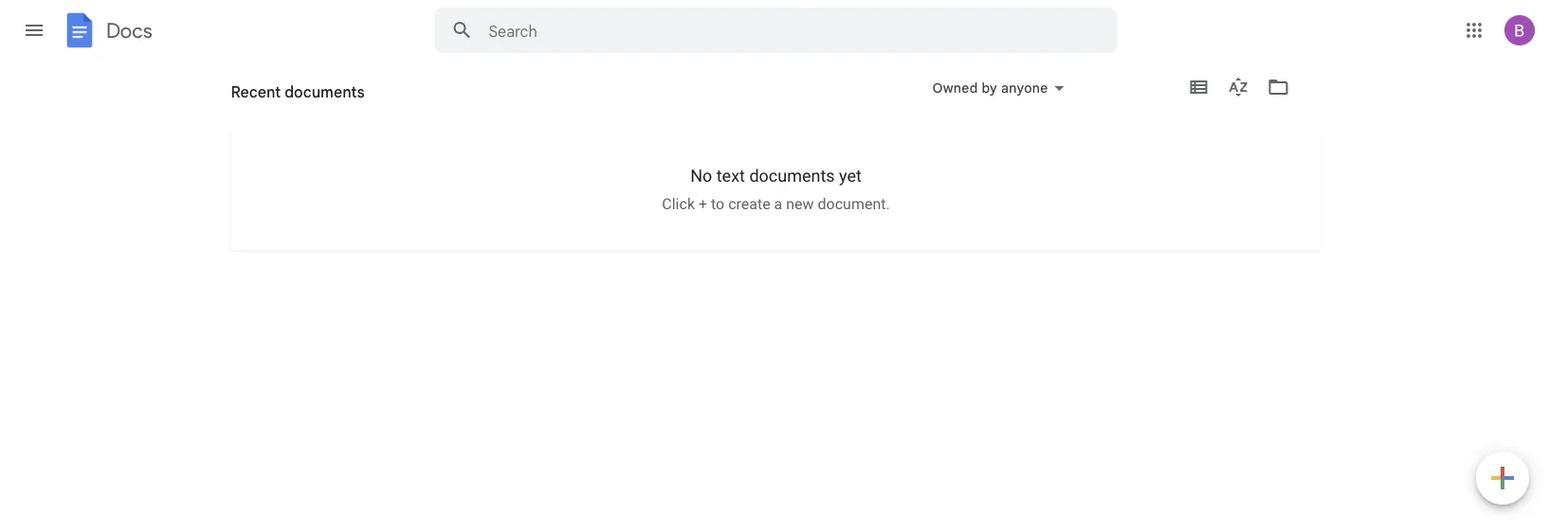 Task type: describe. For each thing, give the bounding box(es) containing it.
Search bar text field
[[489, 22, 1070, 41]]

owned
[[932, 80, 978, 96]]

1 recent documents from the top
[[231, 82, 365, 101]]

recent documents heading
[[231, 61, 365, 121]]

documents inside heading
[[285, 82, 365, 101]]

create
[[728, 195, 770, 213]]

no
[[690, 166, 712, 186]]

to
[[711, 195, 724, 213]]

main menu image
[[23, 19, 46, 42]]

2 recent documents from the top
[[231, 90, 348, 107]]

no text documents yet region
[[231, 166, 1321, 213]]

owned by anyone
[[932, 80, 1048, 96]]

text
[[716, 166, 745, 186]]

click
[[662, 195, 695, 213]]



Task type: vqa. For each thing, say whether or not it's contained in the screenshot.
presentations
no



Task type: locate. For each thing, give the bounding box(es) containing it.
1 recent from the top
[[231, 82, 281, 101]]

documents
[[285, 82, 365, 101], [278, 90, 348, 107], [749, 166, 835, 186]]

2 recent from the top
[[231, 90, 274, 107]]

anyone
[[1001, 80, 1048, 96]]

recent documents
[[231, 82, 365, 101], [231, 90, 348, 107]]

owned by anyone button
[[920, 77, 1076, 100]]

new
[[786, 195, 814, 213]]

+
[[699, 195, 707, 213]]

documents inside no text documents yet click + to create a new document.
[[749, 166, 835, 186]]

docs link
[[61, 11, 152, 53]]

yet
[[839, 166, 862, 186]]

a
[[774, 195, 782, 213]]

by
[[982, 80, 997, 96]]

docs
[[106, 18, 152, 43]]

no text documents yet click + to create a new document.
[[662, 166, 890, 213]]

recent
[[231, 82, 281, 101], [231, 90, 274, 107]]

recent inside heading
[[231, 82, 281, 101]]

None search field
[[435, 8, 1117, 53]]

document.
[[818, 195, 890, 213]]

create new document image
[[1476, 452, 1529, 509]]

search image
[[443, 11, 481, 49]]



